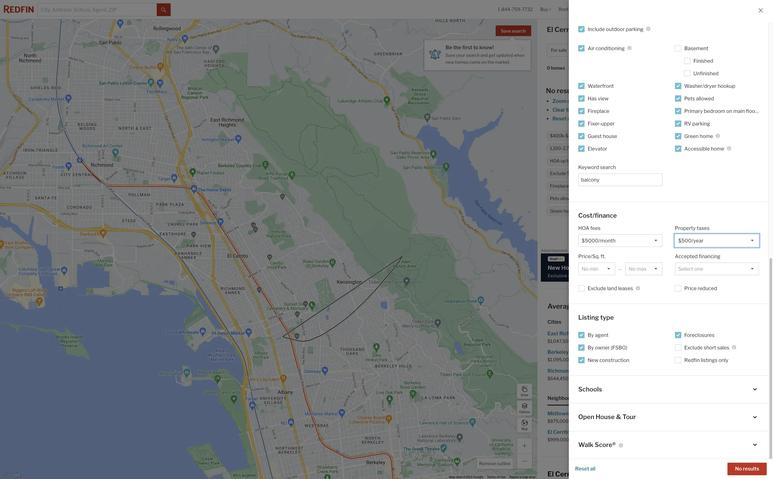 Task type: locate. For each thing, give the bounding box(es) containing it.
0 vertical spatial fireplace
[[588, 108, 609, 114]]

main left remove primary bedroom on main image
[[629, 184, 639, 189]]

new
[[588, 358, 598, 364]]

$1,095,000
[[547, 358, 572, 363]]

1 horizontal spatial fireplace
[[588, 108, 609, 114]]

exclude for exclude short sales
[[684, 345, 703, 351]]

0 horizontal spatial main
[[629, 184, 639, 189]]

1 vertical spatial primary
[[586, 184, 602, 189]]

search inside save your search and get updated when new homes come on the market.
[[466, 53, 480, 58]]

map down out
[[575, 107, 585, 113]]

exclude down foreclosures
[[684, 345, 703, 351]]

average home prices near el cerrito, ca
[[547, 302, 678, 311]]

washer/dryer
[[684, 83, 717, 89], [593, 196, 621, 201]]

el
[[547, 25, 553, 34], [669, 231, 674, 237], [634, 302, 641, 311], [547, 430, 552, 436], [547, 471, 554, 479]]

use
[[500, 476, 506, 479]]

0 horizontal spatial exclude
[[550, 171, 566, 176]]

el inside the el cerrito hills homes for sale $999,000
[[547, 430, 552, 436]]

0 vertical spatial of
[[624, 116, 629, 122]]

redfin left listings
[[684, 358, 700, 364]]

studio+ for studio+ / 4+ ba
[[677, 48, 693, 53]]

reset left real
[[575, 466, 589, 472]]

primary up more
[[684, 108, 703, 114]]

land left remove townhouse, land icon
[[689, 133, 697, 139]]

of right "one"
[[624, 116, 629, 122]]

0 horizontal spatial guest house
[[588, 133, 617, 139]]

has view
[[588, 96, 609, 102]]

list box for property taxes
[[675, 235, 759, 247]]

cerrito inside the el cerrito hills homes for sale $999,000
[[553, 430, 570, 436]]

price/sq. ft.
[[578, 254, 605, 260]]

see
[[677, 116, 686, 122]]

filters left below
[[642, 116, 655, 122]]

the down the get
[[488, 60, 494, 65]]

map left data
[[449, 476, 455, 479]]

accessible up fees
[[592, 209, 614, 214]]

no private pool
[[620, 171, 651, 176]]

by for by agent
[[588, 332, 594, 338]]

report a map error link
[[509, 476, 536, 479]]

report left ad
[[756, 250, 765, 253]]

1 vertical spatial report
[[509, 476, 519, 479]]

0 horizontal spatial pets
[[550, 196, 559, 201]]

2 filters from the left
[[642, 116, 655, 122]]

has
[[588, 96, 597, 102]]

2 vertical spatial on
[[622, 184, 628, 189]]

all inside button
[[590, 466, 595, 472]]

when
[[514, 53, 525, 58]]

search inside button
[[512, 28, 526, 34]]

cerrito for el cerrito hills homes for sale $999,000
[[553, 430, 570, 436]]

main left floor
[[733, 108, 745, 114]]

remove $400k-$4.5m image
[[613, 48, 617, 52], [582, 134, 586, 138]]

el cerrito hills homes for sale $999,000
[[547, 430, 617, 443]]

homes right 0
[[551, 65, 565, 71]]

1,100-
[[550, 146, 563, 151]]

el for el cerrito, ca real estate trends
[[547, 471, 554, 479]]

google image
[[2, 471, 22, 480]]

accessible
[[684, 146, 710, 152], [592, 209, 614, 214]]

homes up 'hills'
[[570, 411, 586, 417]]

foreclosures
[[684, 332, 714, 338]]

sale inside berkeley homes for sale $1,095,000
[[595, 350, 604, 356]]

$4.5m right air
[[601, 48, 615, 53]]

by down east richmond heights homes for sale $1,047,500
[[588, 345, 594, 351]]

1 horizontal spatial washer/dryer
[[684, 83, 717, 89]]

exclude for exclude land leases
[[588, 286, 606, 292]]

house
[[603, 133, 617, 139], [668, 196, 681, 201]]

report inside report ad button
[[756, 250, 765, 253]]

1 vertical spatial cerrito,
[[642, 302, 667, 311]]

1 horizontal spatial primary
[[684, 108, 703, 114]]

pets allowed up more
[[684, 96, 714, 102]]

hookup down unfinished
[[718, 83, 735, 89]]

0 vertical spatial on
[[482, 60, 487, 65]]

1 vertical spatial land
[[607, 286, 617, 292]]

0 vertical spatial house
[[603, 133, 617, 139]]

1 horizontal spatial on
[[622, 184, 628, 189]]

filters
[[574, 116, 588, 122], [642, 116, 655, 122]]

townhouse,
[[628, 48, 653, 53], [663, 133, 688, 139]]

1 vertical spatial cerrito
[[553, 430, 570, 436]]

2 vertical spatial exclude
[[684, 345, 703, 351]]

house
[[596, 414, 615, 421]]

reset down clear
[[553, 116, 566, 122]]

$400k-$4.5m button
[[581, 44, 622, 57]]

homes
[[455, 60, 468, 65], [551, 65, 565, 71], [700, 116, 716, 122], [604, 331, 620, 337], [673, 331, 689, 337], [570, 350, 586, 356], [684, 350, 700, 356], [570, 411, 586, 417], [582, 430, 598, 436], [679, 430, 695, 436]]

1 horizontal spatial map
[[521, 427, 528, 431]]

1 horizontal spatial all
[[590, 466, 595, 472]]

homes inside east richmond heights homes for sale $1,047,500
[[604, 331, 620, 337]]

hookup down the e.g. office, balcony, modern text box
[[622, 196, 638, 201]]

ba
[[703, 48, 708, 53]]

1 horizontal spatial results
[[743, 466, 759, 472]]

list box down price/sq. ft.
[[578, 263, 615, 275]]

updated
[[496, 53, 513, 58]]

0 vertical spatial map
[[521, 427, 528, 431]]

2 horizontal spatial search
[[600, 164, 616, 170]]

1 vertical spatial save
[[446, 53, 455, 58]]

0 vertical spatial your
[[456, 53, 465, 58]]

report for report ad
[[756, 250, 765, 253]]

exclude left 55+
[[550, 171, 566, 176]]

ca up cities heading
[[668, 302, 678, 311]]

0 horizontal spatial accessible
[[592, 209, 614, 214]]

search up come
[[466, 53, 480, 58]]

0 vertical spatial washer/dryer hookup
[[684, 83, 735, 89]]

ft.
[[583, 146, 587, 151], [601, 254, 605, 260]]

for sale
[[551, 48, 567, 53]]

2 horizontal spatial on
[[726, 108, 732, 114]]

boundary
[[586, 107, 609, 113]]

0 horizontal spatial report
[[509, 476, 519, 479]]

waterfront down remove no private pool icon
[[656, 184, 679, 189]]

reset all button
[[575, 463, 595, 476]]

your right "one"
[[630, 116, 640, 122]]

washer/dryer hookup
[[684, 83, 735, 89], [593, 196, 638, 201]]

redfin for redfin listings only
[[684, 358, 700, 364]]

2 vertical spatial search
[[600, 164, 616, 170]]

land
[[654, 48, 665, 53]]

clear
[[553, 107, 565, 113]]

to left see
[[671, 116, 676, 122]]

homes for sale $629,000
[[655, 331, 707, 344]]

air
[[588, 45, 594, 51]]

homes inside kensington homes for sale $1,849,000
[[684, 350, 700, 356]]

parking up remove townhouse, land icon
[[692, 121, 710, 127]]

studio+ left / on the right of the page
[[677, 48, 693, 53]]

1 vertical spatial accessible
[[592, 209, 614, 214]]

all
[[568, 116, 573, 122], [590, 466, 595, 472]]

the inside zoom out clear the map boundary reset all filters or remove one of your filters below to see more homes
[[566, 107, 574, 113]]

0 horizontal spatial primary
[[586, 184, 602, 189]]

primary for primary bedroom on main
[[586, 184, 602, 189]]

0 vertical spatial accessible
[[684, 146, 710, 152]]

0 vertical spatial no results
[[546, 87, 579, 95]]

primary bedroom on main floor
[[684, 108, 757, 114]]

primary
[[684, 108, 703, 114], [586, 184, 602, 189]]

trends
[[629, 471, 651, 479]]

keyword search
[[578, 164, 616, 170]]

homes inside zoom out clear the map boundary reset all filters or remove one of your filters below to see more homes
[[700, 116, 716, 122]]

2 by from the top
[[588, 345, 594, 351]]

cerrito
[[675, 231, 691, 237], [553, 430, 570, 436]]

remove studio+ / 4+ ba image
[[706, 48, 710, 52]]

map inside zoom out clear the map boundary reset all filters or remove one of your filters below to see more homes
[[575, 107, 585, 113]]

1 vertical spatial green
[[550, 209, 563, 214]]

green home left the remove green home image
[[550, 209, 575, 214]]

1 vertical spatial map
[[449, 476, 455, 479]]

save down 844-
[[501, 28, 511, 34]]

zoom out clear the map boundary reset all filters or remove one of your filters below to see more homes
[[553, 98, 716, 122]]

0 vertical spatial pets allowed
[[684, 96, 714, 102]]

0 horizontal spatial save
[[446, 53, 455, 58]]

map down options
[[521, 427, 528, 431]]

neighborhoods element
[[547, 390, 584, 406]]

map data ©2023 google
[[449, 476, 483, 479]]

submit search image
[[161, 7, 166, 12]]

el left 'property'
[[669, 231, 674, 237]]

remove
[[595, 116, 613, 122]]

homes right new
[[455, 60, 468, 65]]

guest down remove no private pool icon
[[655, 196, 667, 201]]

1 horizontal spatial redfin
[[684, 358, 700, 364]]

options button
[[517, 401, 532, 417]]

$4.5m up 2,750
[[565, 133, 579, 139]]

remove townhouse, land image
[[701, 134, 704, 138]]

richmond inside east richmond heights homes for sale $1,047,500
[[559, 331, 584, 337]]

of inside zoom out clear the map boundary reset all filters or remove one of your filters below to see more homes
[[624, 116, 629, 122]]

el cerrito, ca homes for sale
[[547, 25, 642, 34]]

get
[[489, 53, 495, 58]]

conditioning
[[596, 45, 625, 51]]

0 horizontal spatial search
[[466, 53, 480, 58]]

$4.5m inside button
[[601, 48, 615, 53]]

save inside save your search and get updated when new homes come on the market.
[[446, 53, 455, 58]]

more
[[687, 116, 699, 122]]

hoa up to $5,000/month
[[550, 158, 602, 164]]

coming
[[605, 146, 621, 151]]

ft. right sq.
[[583, 146, 587, 151]]

1 horizontal spatial reset
[[575, 466, 589, 472]]

0 vertical spatial cerrito,
[[555, 25, 579, 34]]

parking
[[626, 26, 643, 32], [692, 121, 710, 127]]

el up $999,000
[[547, 430, 552, 436]]

cerrito left the taxes
[[675, 231, 691, 237]]

2 vertical spatial the
[[566, 107, 574, 113]]

save up new
[[446, 53, 455, 58]]

$400k- inside button
[[585, 48, 601, 53]]

1 horizontal spatial land
[[689, 133, 697, 139]]

remove green home image
[[578, 210, 582, 213]]

$400k-$4.5m down homes
[[585, 48, 615, 53]]

coming soon, under contract/pending
[[605, 146, 682, 151]]

1 vertical spatial your
[[630, 116, 640, 122]]

ad region
[[541, 254, 770, 282]]

$400k- down el cerrito, ca homes for sale
[[585, 48, 601, 53]]

to right the up
[[567, 158, 571, 164]]

hoa left the up
[[550, 158, 560, 164]]

primary down 'communities' on the right of page
[[586, 184, 602, 189]]

be the first to know! dialog
[[424, 36, 530, 70]]

studio+ inside studio+ / 4+ ba button
[[677, 48, 693, 53]]

for inside homes for sale $629,000
[[690, 331, 697, 337]]

fireplace
[[588, 108, 609, 114], [550, 184, 569, 189]]

on down and
[[482, 60, 487, 65]]

remove no private pool image
[[655, 172, 658, 176]]

for up exclude short sales
[[690, 331, 697, 337]]

bedroom down the e.g. office, balcony, modern text box
[[603, 184, 622, 189]]

keyword
[[578, 164, 599, 170]]

©2023
[[463, 476, 473, 479]]

on down the e.g. office, balcony, modern text box
[[622, 184, 628, 189]]

for left house
[[587, 411, 593, 417]]

0 horizontal spatial hoa
[[550, 158, 560, 164]]

0 vertical spatial green
[[684, 133, 699, 139]]

$400k-$4.5m inside button
[[585, 48, 615, 53]]

$400k- for remove $400k-$4.5m "image" within the '$400k-$4.5m' button
[[585, 48, 601, 53]]

for up new
[[587, 350, 594, 356]]

homes inside homes for sale $629,000
[[673, 331, 689, 337]]

of
[[624, 116, 629, 122], [497, 476, 499, 479]]

report
[[756, 250, 765, 253], [509, 476, 519, 479]]

1 vertical spatial townhouse,
[[663, 133, 688, 139]]

your down first
[[456, 53, 465, 58]]

0 vertical spatial bedroom
[[704, 108, 725, 114]]

google
[[473, 476, 483, 479]]

listing type
[[578, 314, 614, 322]]

report left a
[[509, 476, 519, 479]]

1 horizontal spatial $400k-$4.5m
[[585, 48, 615, 53]]

studio+ for studio+
[[596, 133, 612, 139]]

zip codes element
[[594, 390, 618, 406]]

0 horizontal spatial guest
[[588, 133, 602, 139]]

homes inside the el cerrito hills homes for sale $999,000
[[582, 430, 598, 436]]

richmond link
[[547, 367, 651, 376]]

0 vertical spatial guest
[[588, 133, 602, 139]]

market.
[[495, 60, 510, 65]]

1 horizontal spatial save
[[501, 28, 511, 34]]

green home down rv parking
[[684, 133, 713, 139]]

green left remove townhouse, land icon
[[684, 133, 699, 139]]

townhouse, inside button
[[628, 48, 653, 53]]

0 horizontal spatial on
[[482, 60, 487, 65]]

home up redfin link
[[615, 209, 627, 214]]

no
[[546, 87, 555, 95], [620, 171, 626, 176], [735, 466, 742, 472]]

studio+ down fixer-upper
[[596, 133, 612, 139]]

1 by from the top
[[588, 332, 594, 338]]

fireplace down 55+
[[550, 184, 569, 189]]

taxes
[[697, 226, 710, 231]]

for sale button
[[547, 44, 579, 57]]

on for primary bedroom on main floor
[[726, 108, 732, 114]]

new
[[446, 60, 454, 65]]

waterfront up view
[[588, 83, 614, 89]]

by for by owner (fsbo)
[[588, 345, 594, 351]]

1 vertical spatial all
[[590, 466, 595, 472]]

1 vertical spatial hookup
[[622, 196, 638, 201]]

ft. right "price/sq."
[[601, 254, 605, 260]]

1 vertical spatial exclude
[[588, 286, 606, 292]]

0 vertical spatial reset
[[553, 116, 566, 122]]

2 horizontal spatial exclude
[[684, 345, 703, 351]]

homes down primary bedroom on main floor
[[700, 116, 716, 122]]

exclude for exclude 55+ communities
[[550, 171, 566, 176]]

homes up walk
[[582, 430, 598, 436]]

0 vertical spatial save
[[501, 28, 511, 34]]

richmond up $1,047,500
[[559, 331, 584, 337]]

1 horizontal spatial search
[[512, 28, 526, 34]]

1 vertical spatial hoa
[[578, 226, 589, 231]]

redfin listings only
[[684, 358, 728, 364]]

list box
[[578, 235, 662, 247], [675, 235, 759, 247], [578, 263, 615, 275], [625, 263, 662, 275], [675, 263, 759, 275]]

0 vertical spatial by
[[588, 332, 594, 338]]

el right the "near"
[[634, 302, 641, 311]]

for up "score®"
[[600, 430, 606, 436]]

search up "remove exclude 55+ communities" icon
[[600, 164, 616, 170]]

reset inside zoom out clear the map boundary reset all filters or remove one of your filters below to see more homes
[[553, 116, 566, 122]]

cerrito, for el cerrito, ca real estate trends
[[555, 471, 580, 479]]

map inside button
[[521, 427, 528, 431]]

0 horizontal spatial $400k-
[[550, 133, 565, 139]]

1 vertical spatial fireplace
[[550, 184, 569, 189]]

bedroom up rv parking
[[704, 108, 725, 114]]

1 vertical spatial remove $400k-$4.5m image
[[582, 134, 586, 138]]

1 vertical spatial results
[[743, 466, 759, 472]]

el cerrito
[[669, 231, 691, 237]]

el up for
[[547, 25, 553, 34]]

allowed down 55+
[[560, 196, 576, 201]]

1 horizontal spatial $4.5m
[[601, 48, 615, 53]]

0 horizontal spatial parking
[[626, 26, 643, 32]]

1 horizontal spatial remove $400k-$4.5m image
[[613, 48, 617, 52]]

communities
[[576, 171, 603, 176]]

1 horizontal spatial accessible
[[684, 146, 710, 152]]

guest house down fixer-upper
[[588, 133, 617, 139]]

0 vertical spatial land
[[689, 133, 697, 139]]

cost/finance
[[578, 212, 617, 219]]

list box down financing
[[675, 263, 759, 275]]

results
[[557, 87, 579, 95], [743, 466, 759, 472]]

land for townhouse,
[[689, 133, 697, 139]]

0 horizontal spatial accessible home
[[592, 209, 627, 214]]

for inside kensington homes for sale $1,849,000
[[701, 350, 707, 356]]

fireplace up remove
[[588, 108, 609, 114]]

on inside save your search and get updated when new homes come on the market.
[[482, 60, 487, 65]]

0 horizontal spatial map
[[449, 476, 455, 479]]

elevator up the taxes
[[698, 196, 715, 201]]

0 vertical spatial hoa
[[550, 158, 560, 164]]

pets allowed down 55+
[[550, 196, 576, 201]]

washer/dryer hookup down unfinished
[[684, 83, 735, 89]]

washer/dryer down unfinished
[[684, 83, 717, 89]]

1 horizontal spatial hoa
[[578, 226, 589, 231]]

1 vertical spatial $400k-$4.5m
[[550, 133, 579, 139]]

remove coming soon, under contract/pending image
[[686, 147, 690, 150]]

1 vertical spatial ca
[[668, 302, 678, 311]]

0 vertical spatial cerrito
[[675, 231, 691, 237]]

homes up $629,000
[[673, 331, 689, 337]]

home left the remove green home image
[[563, 209, 575, 214]]

the
[[453, 45, 461, 51], [488, 60, 494, 65], [566, 107, 574, 113]]

7732
[[522, 7, 533, 12]]

parking right outdoor
[[626, 26, 643, 32]]

0 vertical spatial $400k-$4.5m
[[585, 48, 615, 53]]

1 vertical spatial waterfront
[[656, 184, 679, 189]]

the up reset all filters button in the top right of the page
[[566, 107, 574, 113]]

guest house down remove no private pool icon
[[655, 196, 681, 201]]

save inside button
[[501, 28, 511, 34]]

california
[[641, 231, 663, 237]]

e.g. office, balcony, modern text field
[[581, 177, 659, 183]]

reset all filters button
[[552, 116, 588, 122]]

your inside zoom out clear the map boundary reset all filters or remove one of your filters below to see more homes
[[630, 116, 640, 122]]

ca left real
[[581, 471, 591, 479]]

washer/dryer down primary bedroom on main
[[593, 196, 621, 201]]

type
[[600, 314, 614, 322]]

homes right norte
[[679, 430, 695, 436]]

$400k- up 1,100-
[[550, 133, 565, 139]]

townhouse, up contract/pending
[[663, 133, 688, 139]]

to right first
[[473, 45, 478, 51]]

1 horizontal spatial of
[[624, 116, 629, 122]]

map right a
[[522, 476, 528, 479]]

0 vertical spatial main
[[733, 108, 745, 114]]

by
[[588, 332, 594, 338], [588, 345, 594, 351]]

1 vertical spatial pets
[[550, 196, 559, 201]]

1 horizontal spatial studio+
[[677, 48, 693, 53]]

exclude short sales
[[684, 345, 729, 351]]

home up listing
[[576, 302, 595, 311]]

0 horizontal spatial allowed
[[560, 196, 576, 201]]

fees
[[590, 226, 601, 231]]

the right be
[[453, 45, 461, 51]]

washer/dryer hookup down primary bedroom on main
[[593, 196, 638, 201]]

for up the (fsbo)
[[622, 331, 628, 337]]

bedroom for primary bedroom on main floor
[[704, 108, 725, 114]]

townhouse, for townhouse, land
[[628, 48, 653, 53]]

ca for el cerrito, ca homes for sale
[[581, 25, 591, 34]]

cerrito up $999,000
[[553, 430, 570, 436]]

filters down clear the map boundary button
[[574, 116, 588, 122]]

1 vertical spatial elevator
[[698, 196, 715, 201]]

walk score® link
[[578, 441, 759, 450]]

0 vertical spatial green home
[[684, 133, 713, 139]]



Task type: vqa. For each thing, say whether or not it's contained in the screenshot.
Air
yes



Task type: describe. For each thing, give the bounding box(es) containing it.
1 vertical spatial pets allowed
[[550, 196, 576, 201]]

remove exclude 55+ communities image
[[606, 172, 610, 176]]

price/sq.
[[578, 254, 600, 260]]

1 horizontal spatial waterfront
[[656, 184, 679, 189]]

0 horizontal spatial results
[[557, 87, 579, 95]]

sales
[[717, 345, 729, 351]]

land for exclude
[[607, 286, 617, 292]]

0 horizontal spatial $400k-$4.5m
[[550, 133, 579, 139]]

homes
[[592, 25, 616, 34]]

ca for el cerrito, ca real estate trends
[[581, 471, 591, 479]]

main for primary bedroom on main
[[629, 184, 639, 189]]

your inside save your search and get updated when new homes come on the market.
[[456, 53, 465, 58]]

options
[[519, 410, 530, 414]]

heights
[[585, 331, 603, 337]]

1 horizontal spatial no
[[620, 171, 626, 176]]

up
[[561, 158, 566, 164]]

walk score®
[[578, 441, 616, 449]]

$875,000
[[547, 419, 569, 424]]

0
[[547, 65, 550, 71]]

0 horizontal spatial no results
[[546, 87, 579, 95]]

report ad
[[756, 250, 770, 253]]

for left sale
[[617, 25, 627, 34]]

all inside zoom out clear the map boundary reset all filters or remove one of your filters below to see more homes
[[568, 116, 573, 122]]

homes inside midtown homes for sale $875,000
[[570, 411, 586, 417]]

save for save your search and get updated when new homes come on the market.
[[446, 53, 455, 58]]

list box for accepted financing
[[675, 263, 759, 275]]

include
[[588, 26, 605, 32]]

below
[[656, 116, 670, 122]]

0 horizontal spatial of
[[497, 476, 499, 479]]

accepted
[[675, 254, 698, 260]]

1 horizontal spatial green
[[684, 133, 699, 139]]

0 vertical spatial accessible home
[[684, 146, 724, 152]]

terms
[[487, 476, 496, 479]]

1 vertical spatial washer/dryer hookup
[[593, 196, 638, 201]]

1 vertical spatial accessible home
[[592, 209, 627, 214]]

data
[[456, 476, 462, 479]]

primary bedroom on main
[[586, 184, 639, 189]]

save your search and get updated when new homes come on the market.
[[446, 53, 525, 65]]

for inside east richmond heights homes for sale $1,047,500
[[622, 331, 628, 337]]

1 vertical spatial guest
[[655, 196, 667, 201]]

listing
[[578, 314, 599, 322]]

east richmond heights homes for sale $1,047,500
[[547, 331, 639, 344]]

1 horizontal spatial elevator
[[698, 196, 715, 201]]

midtown
[[547, 411, 569, 417]]

City, Address, School, Agent, ZIP search field
[[38, 3, 157, 16]]

remove $400k-$4.5m image inside '$400k-$4.5m' button
[[613, 48, 617, 52]]

1 horizontal spatial washer/dryer hookup
[[684, 83, 735, 89]]

reset inside button
[[575, 466, 589, 472]]

financing
[[699, 254, 720, 260]]

0 horizontal spatial house
[[603, 133, 617, 139]]

near
[[618, 302, 633, 311]]

1 horizontal spatial green home
[[684, 133, 713, 139]]

remove 1,100-2,750 sq. ft. image
[[591, 147, 595, 150]]

exclude land leases
[[588, 286, 633, 292]]

homes for sale link
[[655, 330, 759, 339]]

error
[[529, 476, 536, 479]]

report ad button
[[756, 250, 770, 254]]

1 vertical spatial richmond
[[547, 368, 572, 374]]

el cerrito, ca real estate trends
[[547, 471, 651, 479]]

know!
[[479, 45, 494, 51]]

first
[[462, 45, 472, 51]]

remove primary bedroom on main image
[[642, 184, 646, 188]]

the inside save your search and get updated when new homes come on the market.
[[488, 60, 494, 65]]

average
[[547, 302, 575, 311]]

0 vertical spatial no
[[546, 87, 555, 95]]

to inside zoom out clear the map boundary reset all filters or remove one of your filters below to see more homes
[[671, 116, 676, 122]]

home down rv parking
[[700, 133, 713, 139]]

report for report a map error
[[509, 476, 519, 479]]

55+
[[567, 171, 575, 176]]

hills
[[571, 430, 581, 436]]

0 vertical spatial washer/dryer
[[684, 83, 717, 89]]

&
[[616, 414, 621, 421]]

search for save search
[[512, 28, 526, 34]]

1 horizontal spatial ft.
[[601, 254, 605, 260]]

leases
[[618, 286, 633, 292]]

1 filters from the left
[[574, 116, 588, 122]]

soon,
[[621, 146, 633, 151]]

hoa for hoa up to $5,000/month
[[550, 158, 560, 164]]

sale inside button
[[559, 48, 567, 53]]

come
[[469, 60, 481, 65]]

score®
[[595, 441, 616, 449]]

real
[[593, 471, 605, 479]]

0 horizontal spatial ft.
[[583, 146, 587, 151]]

for right norte
[[696, 430, 703, 436]]

remove
[[479, 461, 496, 467]]

schools
[[578, 386, 602, 393]]

kensington
[[655, 350, 683, 356]]

0 vertical spatial the
[[453, 45, 461, 51]]

richmond $644,450
[[547, 368, 572, 381]]

price
[[684, 286, 697, 292]]

$629,000
[[655, 339, 676, 344]]

clear the map boundary button
[[552, 107, 609, 113]]

2 vertical spatial to
[[567, 158, 571, 164]]

main for primary bedroom on main floor
[[733, 108, 745, 114]]

no results button
[[728, 463, 767, 476]]

hoa for hoa fees
[[578, 226, 589, 231]]

0 horizontal spatial hookup
[[622, 196, 638, 201]]

844-
[[502, 7, 512, 12]]

finished
[[693, 58, 713, 64]]

el for el cerrito
[[669, 231, 674, 237]]

townhouse, land
[[628, 48, 665, 53]]

neighborhoods
[[547, 396, 584, 402]]

view
[[598, 96, 609, 102]]

map region
[[0, 0, 599, 480]]

save search
[[501, 28, 526, 34]]

tour
[[622, 414, 636, 421]]

be the first to know!
[[446, 45, 494, 51]]

homes inside save your search and get updated when new homes come on the market.
[[455, 60, 468, 65]]

schools link
[[578, 386, 759, 394]]

$400k- for bottommost remove $400k-$4.5m "image"
[[550, 133, 565, 139]]

redfin link
[[619, 231, 635, 237]]

map button
[[517, 418, 532, 433]]

1,100-2,750 sq. ft.
[[550, 146, 587, 151]]

0 vertical spatial waterfront
[[588, 83, 614, 89]]

0 homes •
[[547, 65, 570, 71]]

0 vertical spatial guest house
[[588, 133, 617, 139]]

sale inside homes for sale $629,000
[[698, 331, 707, 337]]

for inside berkeley homes for sale $1,095,000
[[587, 350, 594, 356]]

cities heading
[[547, 319, 763, 326]]

ad
[[766, 250, 770, 253]]

results inside button
[[743, 466, 759, 472]]

search for keyword search
[[600, 164, 616, 170]]

0 horizontal spatial $4.5m
[[565, 133, 579, 139]]

1 vertical spatial allowed
[[560, 196, 576, 201]]

1 horizontal spatial parking
[[692, 121, 710, 127]]

0 vertical spatial elevator
[[588, 146, 607, 152]]

map for map data ©2023 google
[[449, 476, 455, 479]]

sale inside kensington homes for sale $1,849,000
[[709, 350, 718, 356]]

walk
[[578, 441, 593, 449]]

a
[[519, 476, 521, 479]]

$5,000/month
[[572, 158, 602, 164]]

by owner (fsbo)
[[588, 345, 627, 351]]

cerrito for el cerrito
[[675, 231, 691, 237]]

sale inside midtown homes for sale $875,000
[[595, 411, 604, 417]]

0 vertical spatial parking
[[626, 26, 643, 32]]

property
[[675, 226, 696, 231]]

cerrito, for el cerrito, ca homes for sale
[[555, 25, 579, 34]]

1 horizontal spatial allowed
[[696, 96, 714, 102]]

private
[[627, 171, 642, 176]]

0 horizontal spatial green
[[550, 209, 563, 214]]

1 vertical spatial map
[[522, 476, 528, 479]]

el for el cerrito, ca homes for sale
[[547, 25, 553, 34]]

$1,047,500
[[547, 339, 572, 344]]

sale
[[628, 25, 642, 34]]

2,750
[[563, 146, 575, 151]]

homes inside '0 homes •'
[[551, 65, 565, 71]]

or
[[589, 116, 594, 122]]

list box for hoa fees
[[578, 235, 662, 247]]

primary for primary bedroom on main floor
[[684, 108, 703, 114]]

townhouse, for townhouse, land
[[663, 133, 688, 139]]

no inside button
[[735, 466, 742, 472]]

fixer-upper
[[588, 121, 615, 127]]

remove outline button
[[477, 459, 513, 470]]

1 horizontal spatial hookup
[[718, 83, 735, 89]]

0 horizontal spatial green home
[[550, 209, 575, 214]]

$1,849,000
[[655, 358, 680, 363]]

home right remove coming soon, under contract/pending image
[[711, 146, 724, 152]]

bedroom for primary bedroom on main
[[603, 184, 622, 189]]

map for map
[[521, 427, 528, 431]]

el for el cerrito hills homes for sale $999,000
[[547, 430, 552, 436]]

sale inside east richmond heights homes for sale $1,047,500
[[629, 331, 639, 337]]

sale inside the el cerrito hills homes for sale $999,000
[[607, 430, 617, 436]]

1 horizontal spatial house
[[668, 196, 681, 201]]

and
[[480, 53, 488, 58]]

short
[[704, 345, 716, 351]]

estate
[[607, 471, 628, 479]]

1-844-759-7732
[[498, 7, 533, 12]]

save for save search
[[501, 28, 511, 34]]

0 vertical spatial pets
[[684, 96, 695, 102]]

759-
[[512, 7, 522, 12]]

townhouse, land button
[[624, 44, 671, 57]]

norte
[[664, 430, 678, 436]]

list box right '—' at right bottom
[[625, 263, 662, 275]]

for inside the el cerrito hills homes for sale $999,000
[[600, 430, 606, 436]]

draw
[[521, 393, 528, 397]]

$1,349,900
[[655, 376, 679, 381]]

agent
[[595, 332, 608, 338]]

0 horizontal spatial washer/dryer
[[593, 196, 621, 201]]

1 vertical spatial guest house
[[655, 196, 681, 201]]

open house & tour
[[578, 414, 636, 421]]

0 horizontal spatial fireplace
[[550, 184, 569, 189]]

homes inside berkeley homes for sale $1,095,000
[[570, 350, 586, 356]]

draw button
[[517, 384, 532, 400]]

remove studio+ image
[[615, 134, 619, 138]]

no results inside no results button
[[735, 466, 759, 472]]

redfin for redfin link
[[619, 231, 635, 237]]

on for primary bedroom on main
[[622, 184, 628, 189]]

$999,000
[[547, 438, 569, 443]]

/
[[694, 48, 696, 53]]

to inside 'be the first to know!' dialog
[[473, 45, 478, 51]]

for inside midtown homes for sale $875,000
[[587, 411, 593, 417]]



